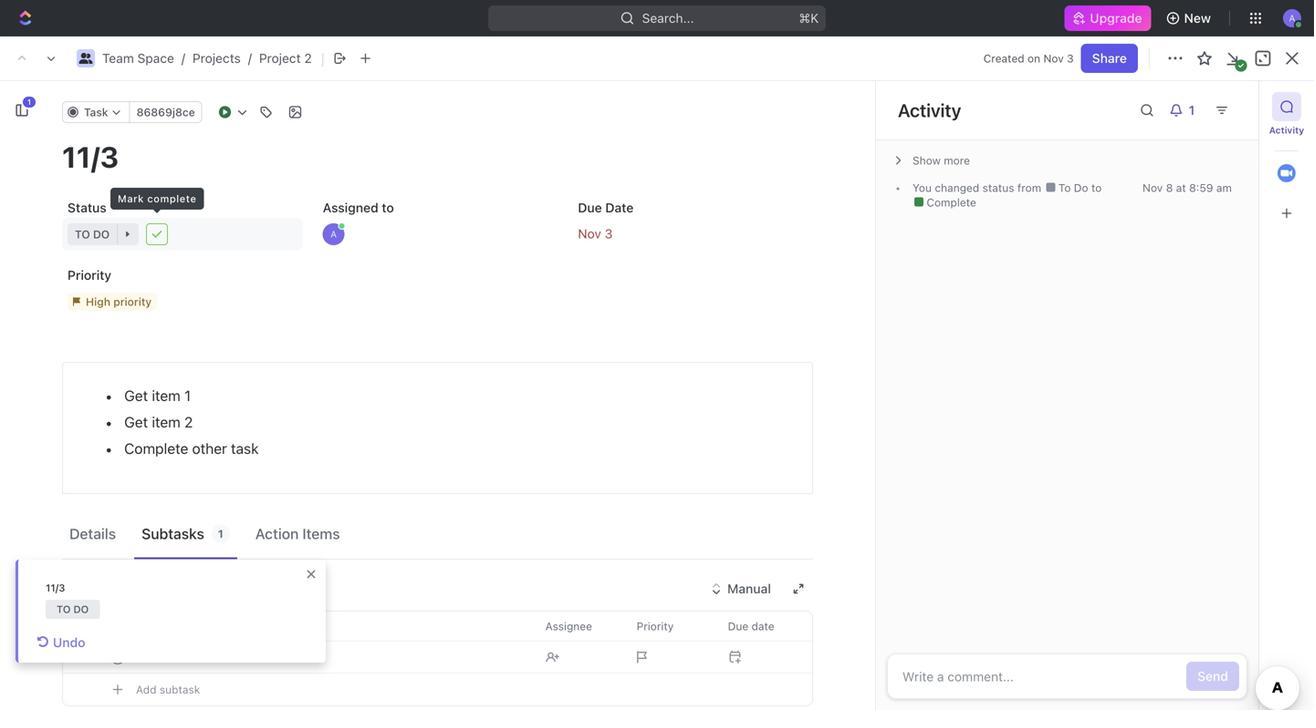 Task type: vqa. For each thing, say whether or not it's contained in the screenshot.
Priority to the left
yes



Task type: describe. For each thing, give the bounding box(es) containing it.
new button
[[1159, 4, 1222, 33]]

share for 1st share button from the right
[[1094, 51, 1129, 66]]

3 inside dropdown button
[[605, 226, 613, 241]]

3 right remember
[[235, 650, 243, 665]]

date
[[752, 621, 775, 633]]

list
[[68, 169, 89, 184]]

task 3 link
[[90, 486, 360, 513]]

on
[[1028, 52, 1041, 65]]

search button
[[1001, 164, 1073, 190]]

add right 11/3 to do
[[95, 588, 118, 603]]

to do inside dropdown button
[[75, 228, 110, 241]]

due date button
[[717, 612, 808, 642]]

search
[[1025, 169, 1067, 184]]

action items button
[[248, 517, 347, 551]]

nov 3
[[578, 226, 613, 241]]

0 vertical spatial 1 button
[[7, 96, 37, 125]]

to inside 11/3 to do
[[57, 604, 71, 616]]

8:59
[[1189, 182, 1213, 194]]

1 horizontal spatial subtasks
[[142, 526, 204, 543]]

calendar link
[[189, 164, 247, 190]]

activity inside task sidebar content section
[[898, 99, 961, 121]]

11/3 to do
[[46, 583, 89, 616]]

other
[[192, 440, 227, 458]]

project inside team space / projects / project 2 |
[[259, 51, 301, 66]]

team for team space
[[34, 51, 66, 66]]

attend
[[95, 524, 135, 539]]

subtask
[[160, 684, 200, 697]]

item for get
[[152, 387, 181, 405]]

task sidebar content section
[[872, 81, 1259, 711]]

3 right on
[[1067, 52, 1074, 65]]

nov 8 at 8:59 am
[[1143, 182, 1232, 194]]

task sidebar navigation tab list
[[1267, 92, 1307, 228]]

remember item 3 link
[[131, 645, 531, 671]]

due for due date
[[728, 621, 749, 633]]

attend meeting
[[95, 524, 188, 539]]

a for the topmost a dropdown button
[[1289, 13, 1295, 23]]

show
[[913, 154, 941, 167]]

nov for nov 8 at 8:59 am
[[1143, 182, 1163, 194]]

customize
[[1159, 169, 1223, 184]]

due for due date
[[578, 200, 602, 215]]

add task up other
[[181, 401, 229, 414]]

meeting
[[139, 524, 188, 539]]

list link
[[64, 164, 89, 190]]

0 horizontal spatial user group image
[[17, 54, 29, 63]]

high priority
[[86, 296, 152, 308]]

upgrade link
[[1064, 5, 1151, 31]]

remember item 3
[[136, 650, 243, 665]]

1 left "task" dropdown button
[[27, 98, 31, 106]]

task
[[231, 440, 259, 458]]

1 down task 3 link
[[218, 528, 223, 541]]

4 / from the left
[[248, 51, 252, 66]]

team space / projects / project 2 |
[[102, 49, 325, 68]]

date
[[605, 200, 634, 215]]

2 inside get item 1 get item 2 complete other task
[[184, 414, 193, 431]]

add task for the add task button over customize in the right top of the page
[[1182, 117, 1238, 132]]

86869j8ce
[[137, 106, 195, 119]]

upgrade
[[1090, 10, 1142, 26]]

|
[[321, 49, 325, 68]]

from
[[1017, 182, 1041, 194]]

task button
[[62, 101, 130, 123]]

priority
[[113, 296, 152, 308]]

Edit task name text field
[[62, 140, 813, 174]]

nov 3 button
[[573, 218, 813, 251]]

team space link up 86869j8ce
[[102, 51, 174, 66]]

add up other
[[181, 401, 202, 414]]

2 / from the left
[[181, 51, 185, 66]]

automations
[[1158, 51, 1234, 66]]

due date
[[578, 200, 634, 215]]

search...
[[642, 10, 694, 26]]

priority button
[[626, 612, 717, 642]]

86869j8ce button
[[129, 101, 202, 123]]

add down 'high' on the top left
[[95, 350, 118, 365]]

add task button down attend
[[87, 585, 156, 606]]

hide button
[[1076, 164, 1132, 190]]

undo
[[53, 636, 85, 651]]

task right 1 dropdown button
[[1210, 117, 1238, 132]]

0 vertical spatial priority
[[68, 268, 111, 283]]

0 horizontal spatial project 2
[[44, 109, 152, 139]]

created
[[984, 52, 1025, 65]]

subtasks inside dropdown button
[[62, 580, 133, 599]]

0 vertical spatial nov
[[1044, 52, 1064, 65]]

status
[[983, 182, 1014, 194]]

get item 1 get item 2 complete other task
[[124, 387, 259, 458]]

add task for the add task button underneath attend
[[95, 588, 149, 603]]

progress
[[82, 259, 141, 272]]

item for remember
[[205, 650, 231, 665]]

attend meeting link
[[90, 518, 360, 545]]

share for first share button from left
[[1092, 51, 1127, 66]]

high
[[86, 296, 110, 308]]

new
[[1184, 10, 1211, 26]]

more
[[944, 154, 970, 167]]

task 3
[[95, 492, 134, 507]]

details button
[[62, 517, 123, 551]]

due date
[[728, 621, 775, 633]]

automations button
[[1149, 45, 1243, 72]]

nov for nov 3
[[578, 226, 601, 241]]

customize button
[[1135, 164, 1228, 190]]

add subtask button
[[63, 674, 874, 706]]

subtasks button
[[62, 568, 813, 611]]

add up customize in the right top of the page
[[1182, 117, 1206, 132]]

task inside dropdown button
[[84, 106, 108, 119]]

a for the leftmost a dropdown button
[[331, 229, 337, 239]]



Task type: locate. For each thing, give the bounding box(es) containing it.
show more button
[[887, 148, 1248, 173]]

/ up 86869j8ce button
[[200, 51, 204, 66]]

user group image
[[79, 53, 93, 64], [17, 54, 29, 63]]

1 horizontal spatial do
[[93, 228, 110, 241]]

11/3 inside 11/3 to do
[[46, 583, 65, 595]]

in progress
[[68, 259, 141, 272]]

changed status from
[[932, 182, 1045, 194]]

due inside dropdown button
[[728, 621, 749, 633]]

add task button up 4
[[87, 346, 156, 368]]

0 vertical spatial a button
[[1278, 4, 1307, 33]]

/ up 86869j8ce
[[181, 51, 185, 66]]

0 horizontal spatial priority
[[68, 268, 111, 283]]

task down attend meeting
[[122, 588, 149, 603]]

team for team space / projects / project 2 |
[[102, 51, 134, 66]]

do inside dropdown button
[[93, 228, 110, 241]]

to do inside task sidebar content section
[[1056, 182, 1092, 194]]

11/3 for 11/3
[[95, 556, 119, 571]]

11/3 for 11/3 to do
[[46, 583, 65, 595]]

nov inside nov 3 dropdown button
[[578, 226, 601, 241]]

nov right on
[[1044, 52, 1064, 65]]

high priority button
[[62, 286, 303, 319]]

remember
[[136, 650, 202, 665]]

1 horizontal spatial activity
[[1269, 125, 1304, 136]]

add task up customize in the right top of the page
[[1182, 117, 1238, 132]]

task up other
[[205, 401, 229, 414]]

project 2 up the list
[[44, 109, 152, 139]]

2 projects from the left
[[193, 51, 241, 66]]

item
[[152, 387, 181, 405], [152, 414, 181, 431], [205, 650, 231, 665]]

1 get from the top
[[124, 387, 148, 405]]

nov left 8
[[1143, 182, 1163, 194]]

1 vertical spatial nov
[[1143, 182, 1163, 194]]

1 inside get item 1 get item 2 complete other task
[[184, 387, 191, 405]]

1 down automations "button"
[[1189, 103, 1195, 118]]

add task up 4
[[95, 350, 149, 365]]

1 horizontal spatial project 2
[[231, 51, 285, 66]]

1 horizontal spatial nov
[[1044, 52, 1064, 65]]

0 vertical spatial activity
[[898, 99, 961, 121]]

1 horizontal spatial space
[[137, 51, 174, 66]]

1 horizontal spatial user group image
[[79, 53, 93, 64]]

2 vertical spatial nov
[[578, 226, 601, 241]]

0 vertical spatial item
[[152, 387, 181, 405]]

3
[[1067, 52, 1074, 65], [605, 226, 613, 241], [126, 492, 134, 507], [235, 650, 243, 665]]

subtasks
[[142, 526, 204, 543], [62, 580, 133, 599]]

complete
[[924, 196, 976, 209]]

send button
[[1187, 663, 1239, 692]]

0 vertical spatial 11/3
[[95, 556, 119, 571]]

1 vertical spatial due
[[728, 621, 749, 633]]

add task for the add task button above 4
[[95, 350, 149, 365]]

space for team space / projects / project 2 |
[[137, 51, 174, 66]]

item right remember
[[205, 650, 231, 665]]

2 vertical spatial item
[[205, 650, 231, 665]]

action items
[[255, 526, 340, 543]]

11/3 up undo
[[46, 583, 65, 595]]

space up "task" dropdown button
[[69, 51, 106, 66]]

1 horizontal spatial 1 button
[[136, 554, 161, 573]]

changed
[[935, 182, 980, 194]]

/ left |
[[248, 51, 252, 66]]

1 button
[[1162, 96, 1207, 125]]

team space
[[34, 51, 106, 66]]

0 horizontal spatial activity
[[898, 99, 961, 121]]

1 horizontal spatial 11/3
[[95, 556, 119, 571]]

1 horizontal spatial to do
[[1056, 182, 1092, 194]]

1 vertical spatial subtasks
[[62, 580, 133, 599]]

1 / from the left
[[114, 51, 118, 66]]

1 vertical spatial item
[[152, 414, 181, 431]]

user group image left team space
[[17, 54, 29, 63]]

1 vertical spatial 1 button
[[136, 554, 161, 573]]

0 vertical spatial subtasks
[[142, 526, 204, 543]]

2 horizontal spatial do
[[1074, 182, 1088, 194]]

do inside 11/3 to do
[[73, 604, 89, 616]]

item up complete
[[152, 414, 181, 431]]

nov down due date
[[578, 226, 601, 241]]

2 get from the top
[[124, 414, 148, 431]]

activity inside task sidebar navigation tab list
[[1269, 125, 1304, 136]]

assigned
[[323, 200, 378, 215]]

4
[[123, 401, 131, 414]]

add task button up other
[[159, 397, 236, 418]]

add inside "button"
[[136, 684, 156, 697]]

team inside team space / projects / project 2 |
[[102, 51, 134, 66]]

priority
[[68, 268, 111, 283], [637, 621, 674, 633]]

priority inside dropdown button
[[637, 621, 674, 633]]

0 vertical spatial project 2
[[231, 51, 285, 66]]

1 vertical spatial project 2
[[44, 109, 152, 139]]

item right 4
[[152, 387, 181, 405]]

0 horizontal spatial space
[[69, 51, 106, 66]]

project 2 link
[[208, 47, 289, 69], [259, 51, 312, 66]]

task up attend
[[95, 492, 123, 507]]

action
[[255, 526, 299, 543]]

/ right team space
[[114, 51, 118, 66]]

to do
[[1056, 182, 1092, 194], [75, 228, 110, 241]]

created on nov 3
[[984, 52, 1074, 65]]

space inside team space / projects / project 2 |
[[137, 51, 174, 66]]

project 2
[[231, 51, 285, 66], [44, 109, 152, 139]]

projects link
[[121, 47, 197, 69], [193, 51, 241, 66]]

add left subtask
[[136, 684, 156, 697]]

1 button
[[7, 96, 37, 125], [136, 554, 161, 573]]

1 vertical spatial do
[[93, 228, 110, 241]]

1 team from the left
[[34, 51, 66, 66]]

3 down due date
[[605, 226, 613, 241]]

1 vertical spatial priority
[[637, 621, 674, 633]]

1 vertical spatial activity
[[1269, 125, 1304, 136]]

project 2 left |
[[231, 51, 285, 66]]

task down team space
[[84, 106, 108, 119]]

do down status
[[93, 228, 110, 241]]

projects inside team space / projects / project 2 |
[[193, 51, 241, 66]]

1 down the 'meeting'
[[153, 557, 158, 570]]

0 horizontal spatial team
[[34, 51, 66, 66]]

1 horizontal spatial priority
[[637, 621, 674, 633]]

0 horizontal spatial nov
[[578, 226, 601, 241]]

1 vertical spatial 11/3
[[46, 583, 65, 595]]

1 horizontal spatial a button
[[1278, 4, 1307, 33]]

1 up complete
[[184, 387, 191, 405]]

0 vertical spatial due
[[578, 200, 602, 215]]

assignee button
[[534, 612, 626, 642]]

2 share from the left
[[1094, 51, 1129, 66]]

1 horizontal spatial team
[[102, 51, 134, 66]]

complete
[[124, 440, 188, 458]]

get up complete
[[124, 387, 148, 405]]

to do down status
[[75, 228, 110, 241]]

do inside task sidebar content section
[[1074, 182, 1088, 194]]

/
[[114, 51, 118, 66], [181, 51, 185, 66], [200, 51, 204, 66], [248, 51, 252, 66]]

nov inside task sidebar content section
[[1143, 182, 1163, 194]]

0 horizontal spatial to do
[[75, 228, 110, 241]]

to
[[1059, 182, 1071, 194], [1092, 182, 1102, 194], [382, 200, 394, 215], [75, 228, 90, 241], [57, 604, 71, 616]]

add task
[[1182, 117, 1238, 132], [95, 350, 149, 365], [181, 401, 229, 414], [95, 588, 149, 603]]

2 inside team space / projects / project 2 |
[[304, 51, 312, 66]]

1 vertical spatial a
[[331, 229, 337, 239]]

0 vertical spatial to do
[[1056, 182, 1092, 194]]

1 vertical spatial get
[[124, 414, 148, 431]]

11/3
[[95, 556, 119, 571], [46, 583, 65, 595]]

0 horizontal spatial do
[[73, 604, 89, 616]]

2 space from the left
[[137, 51, 174, 66]]

0 horizontal spatial 1 button
[[7, 96, 37, 125]]

0 horizontal spatial a button
[[317, 218, 558, 251]]

0 horizontal spatial 11/3
[[46, 583, 65, 595]]

⌘k
[[799, 10, 819, 26]]

do down show more "dropdown button"
[[1074, 182, 1088, 194]]

item inside remember item 3 link
[[205, 650, 231, 665]]

space up 86869j8ce
[[137, 51, 174, 66]]

2 horizontal spatial nov
[[1143, 182, 1163, 194]]

assigned to
[[323, 200, 394, 215]]

am
[[1217, 182, 1232, 194]]

manual button
[[702, 575, 782, 604], [702, 575, 782, 604]]

2 share button from the left
[[1083, 44, 1140, 73]]

get down 4
[[124, 414, 148, 431]]

you
[[913, 182, 932, 194]]

hide
[[1098, 169, 1126, 184]]

Search tasks... text field
[[1087, 208, 1270, 235]]

0 vertical spatial do
[[1074, 182, 1088, 194]]

0 horizontal spatial subtasks
[[62, 580, 133, 599]]

to do button
[[62, 218, 303, 251]]

manual
[[727, 582, 771, 597]]

0 horizontal spatial due
[[578, 200, 602, 215]]

1 share from the left
[[1092, 51, 1127, 66]]

priority right assignee "dropdown button"
[[637, 621, 674, 633]]

status
[[68, 200, 107, 215]]

assignee
[[545, 621, 592, 633]]

team
[[34, 51, 66, 66], [102, 51, 134, 66]]

1 horizontal spatial due
[[728, 621, 749, 633]]

3 up attend meeting
[[126, 492, 134, 507]]

space
[[69, 51, 106, 66], [137, 51, 174, 66]]

at
[[1176, 182, 1186, 194]]

projects
[[144, 51, 192, 66], [193, 51, 241, 66]]

add subtask
[[136, 684, 200, 697]]

items
[[302, 526, 340, 543]]

subtasks down details
[[62, 580, 133, 599]]

3 / from the left
[[200, 51, 204, 66]]

team space link up "task" dropdown button
[[11, 47, 110, 69]]

add task button up customize in the right top of the page
[[1171, 110, 1249, 140]]

1 projects from the left
[[144, 51, 192, 66]]

a button
[[1278, 4, 1307, 33], [317, 218, 558, 251]]

send
[[1198, 669, 1228, 684]]

due left date
[[728, 621, 749, 633]]

to do down show more "dropdown button"
[[1056, 182, 1092, 194]]

2 team from the left
[[102, 51, 134, 66]]

share button
[[1081, 44, 1138, 73], [1083, 44, 1140, 73]]

0 horizontal spatial a
[[331, 229, 337, 239]]

calendar
[[193, 169, 247, 184]]

show more
[[913, 154, 970, 167]]

1 button down team space
[[7, 96, 37, 125]]

1 share button from the left
[[1081, 44, 1138, 73]]

1 horizontal spatial a
[[1289, 13, 1295, 23]]

11/3 down details
[[95, 556, 119, 571]]

1 vertical spatial to do
[[75, 228, 110, 241]]

1 button down attend meeting
[[136, 554, 161, 573]]

1 space from the left
[[69, 51, 106, 66]]

due
[[578, 200, 602, 215], [728, 621, 749, 633]]

due up nov 3
[[578, 200, 602, 215]]

details
[[69, 526, 116, 543]]

0 vertical spatial a
[[1289, 13, 1295, 23]]

priority up 'high' on the top left
[[68, 268, 111, 283]]

1 inside dropdown button
[[1189, 103, 1195, 118]]

task up 4
[[122, 350, 149, 365]]

1
[[27, 98, 31, 106], [1189, 103, 1195, 118], [184, 387, 191, 405], [218, 528, 223, 541], [153, 557, 158, 570]]

to inside dropdown button
[[75, 228, 90, 241]]

activity
[[898, 99, 961, 121], [1269, 125, 1304, 136]]

subtasks right attend
[[142, 526, 204, 543]]

1 vertical spatial a button
[[317, 218, 558, 251]]

0 vertical spatial get
[[124, 387, 148, 405]]

2 vertical spatial do
[[73, 604, 89, 616]]

do up undo
[[73, 604, 89, 616]]

in
[[68, 259, 79, 272]]

project
[[231, 51, 274, 66], [259, 51, 301, 66], [44, 109, 126, 139]]

user group image up "task" dropdown button
[[79, 53, 93, 64]]

space for team space
[[69, 51, 106, 66]]

share
[[1092, 51, 1127, 66], [1094, 51, 1129, 66]]

add task right 11/3 to do
[[95, 588, 149, 603]]

8
[[1166, 182, 1173, 194]]

get
[[124, 387, 148, 405], [124, 414, 148, 431]]

do
[[1074, 182, 1088, 194], [93, 228, 110, 241], [73, 604, 89, 616]]



